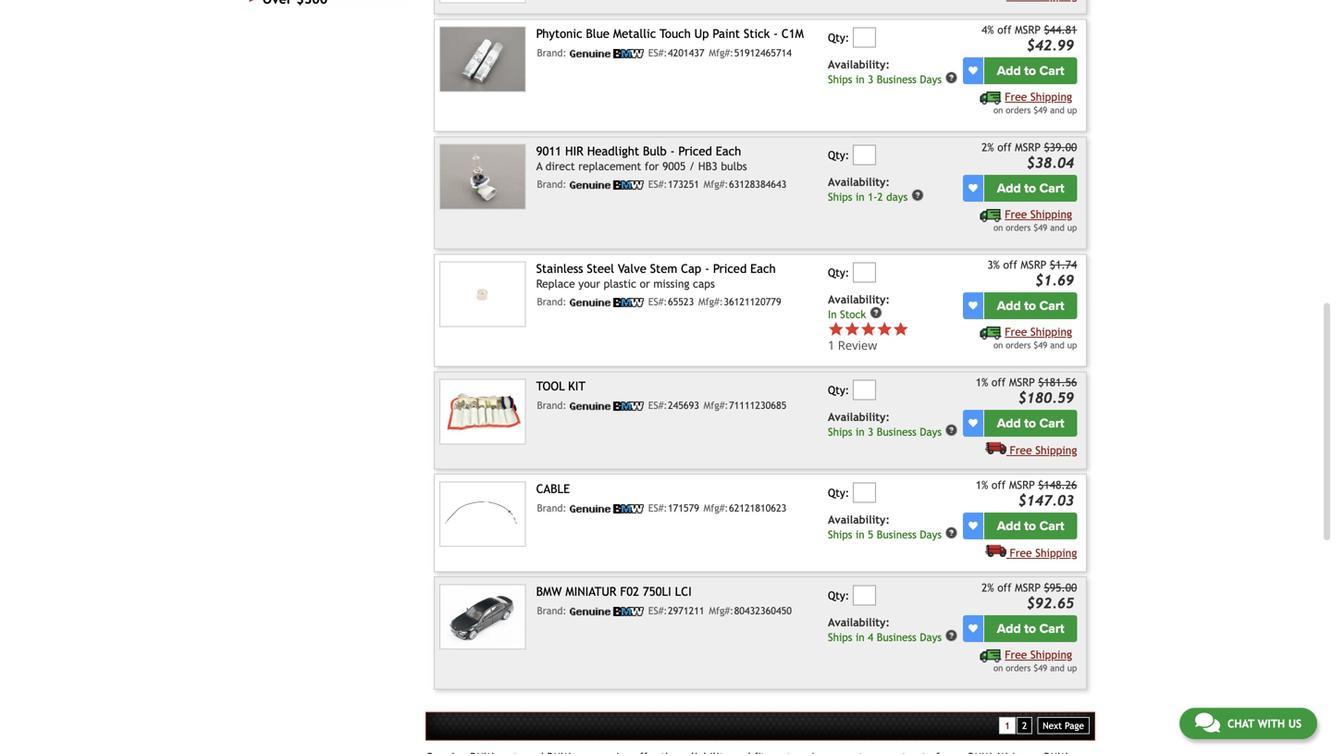 Task type: locate. For each thing, give the bounding box(es) containing it.
1 vertical spatial each
[[751, 262, 776, 276]]

up up "page"
[[1068, 663, 1078, 673]]

1 add from the top
[[998, 63, 1022, 79]]

to for $42.99
[[1025, 63, 1037, 79]]

0 vertical spatial free shipping
[[1010, 444, 1078, 457]]

us
[[1289, 717, 1302, 730]]

$49 for $38.04
[[1034, 223, 1048, 233]]

on for $38.04
[[994, 223, 1004, 233]]

4 business from the top
[[877, 631, 917, 644]]

free shipping image up "2% off msrp $95.00 $92.65"
[[986, 544, 1007, 557]]

add to cart button
[[985, 58, 1078, 84], [985, 175, 1078, 202], [985, 293, 1078, 319], [985, 410, 1078, 437], [985, 513, 1078, 540], [985, 616, 1078, 642]]

orders up 2% off msrp $39.00 $38.04
[[1006, 105, 1031, 115]]

msrp inside 2% off msrp $39.00 $38.04
[[1015, 141, 1041, 154]]

2% left $95.00
[[982, 581, 995, 594]]

5 ships from the top
[[828, 631, 853, 644]]

2 vertical spatial -
[[705, 262, 710, 276]]

1 add to wish list image from the top
[[969, 184, 978, 193]]

1 vertical spatial 2%
[[982, 581, 995, 594]]

3 in from the top
[[856, 426, 865, 438]]

es#: for es#: 65523 mfg#: 36121120779
[[649, 296, 668, 308]]

availability: for $180.59
[[828, 411, 890, 424]]

priced
[[679, 144, 713, 158], [713, 262, 747, 276]]

add to wish list image for $38.04
[[969, 184, 978, 193]]

1 orders from the top
[[1006, 105, 1031, 115]]

availability: inside availability: ships in 5 business days
[[828, 513, 890, 526]]

0 horizontal spatial priced
[[679, 144, 713, 158]]

es#: down the 750li
[[649, 605, 668, 617]]

0 vertical spatial 1%
[[976, 376, 989, 389]]

availability: ships in 3 business days down review
[[828, 411, 942, 438]]

free down 4% off msrp $44.81 $42.99 at the right top of the page
[[1005, 90, 1028, 103]]

on
[[994, 105, 1004, 115], [994, 223, 1004, 233], [994, 340, 1004, 350], [994, 663, 1004, 673]]

1%
[[976, 376, 989, 389], [976, 478, 989, 491]]

msrp inside 3% off msrp $1.74 $1.69
[[1021, 258, 1047, 271]]

$38.04
[[1027, 155, 1075, 171]]

1 for 1
[[1005, 720, 1011, 731]]

$42.99
[[1027, 37, 1075, 54]]

off for $42.99
[[998, 23, 1012, 36]]

comments image
[[1196, 712, 1221, 734]]

es#: down the for on the top left of the page
[[649, 179, 668, 190]]

1 left review
[[828, 337, 835, 354]]

add to wish list image for $1.69
[[969, 301, 978, 311]]

phytonic blue metallic touch up paint stick - c1m
[[536, 26, 804, 41]]

2 and from the top
[[1051, 223, 1065, 233]]

mfg#: for 80432360450
[[709, 605, 734, 617]]

add to wish list image for $147.03
[[969, 522, 978, 531]]

up
[[1068, 105, 1078, 115], [1068, 223, 1078, 233], [1068, 340, 1078, 350], [1068, 663, 1078, 673]]

4 cart from the top
[[1040, 416, 1065, 431]]

free shipping on orders $49 and up up $39.00
[[994, 90, 1078, 115]]

off left $39.00
[[998, 141, 1012, 154]]

mfg#: down paint
[[709, 47, 734, 59]]

days inside "availability: ships in 4 business days"
[[920, 631, 942, 644]]

80432360450
[[735, 605, 792, 617]]

2 3 from the top
[[868, 426, 874, 438]]

1 up from the top
[[1068, 105, 1078, 115]]

add to cart down $92.65
[[998, 621, 1065, 637]]

1 vertical spatial free shipping
[[1010, 547, 1078, 560]]

4 orders from the top
[[1006, 663, 1031, 673]]

add to cart down $180.59
[[998, 416, 1065, 431]]

es#: left 171579
[[649, 502, 668, 514]]

1 free shipping on orders $49 and up from the top
[[994, 90, 1078, 115]]

2 genuine bmw - corporate logo image from the top
[[570, 180, 644, 190]]

stock
[[841, 308, 867, 321]]

free shipping image
[[981, 92, 1002, 105], [981, 209, 1002, 222], [981, 327, 1002, 340], [986, 544, 1007, 557], [981, 650, 1002, 663]]

1 days from the top
[[920, 73, 942, 86]]

each up bulbs
[[716, 144, 742, 158]]

free shipping on orders $49 and up down $92.65
[[994, 648, 1078, 673]]

orders
[[1006, 105, 1031, 115], [1006, 223, 1031, 233], [1006, 340, 1031, 350], [1006, 663, 1031, 673]]

off right 4%
[[998, 23, 1012, 36]]

each
[[716, 144, 742, 158], [751, 262, 776, 276]]

add right add to wish list image
[[998, 63, 1022, 79]]

es#: for es#: 171579 mfg#: 62121810623
[[649, 502, 668, 514]]

4 to from the top
[[1025, 416, 1037, 431]]

$49 up next
[[1034, 663, 1048, 673]]

free shipping image down "2% off msrp $95.00 $92.65"
[[981, 650, 1002, 663]]

2 free shipping from the top
[[1010, 547, 1078, 560]]

shipping for $42.99
[[1031, 90, 1073, 103]]

2 1% from the top
[[976, 478, 989, 491]]

1 in from the top
[[856, 73, 865, 86]]

star image down stock
[[845, 321, 861, 338]]

hir
[[566, 144, 584, 158]]

1 ships from the top
[[828, 73, 853, 86]]

-
[[774, 26, 778, 41], [671, 144, 675, 158], [705, 262, 710, 276]]

add to cart for $1.69
[[998, 298, 1065, 314]]

add to cart down $147.03
[[998, 518, 1065, 534]]

2 brand: from the top
[[537, 179, 567, 190]]

add for $147.03
[[998, 518, 1022, 534]]

5 availability: from the top
[[828, 513, 890, 526]]

genuine bmw - corporate logo image down 'kit'
[[570, 402, 644, 411]]

msrp inside 4% off msrp $44.81 $42.99
[[1015, 23, 1041, 36]]

3% off msrp $1.74 $1.69
[[988, 258, 1078, 289]]

free for $92.65
[[1005, 648, 1028, 661]]

question sign image for $38.04
[[912, 189, 924, 202]]

shipping up the $181.56
[[1031, 325, 1073, 338]]

with
[[1258, 717, 1286, 730]]

6 brand: from the top
[[537, 605, 567, 617]]

2 on from the top
[[994, 223, 1004, 233]]

1 horizontal spatial each
[[751, 262, 776, 276]]

star image
[[828, 321, 845, 338], [845, 321, 861, 338], [861, 321, 877, 338], [893, 321, 909, 338]]

and up $39.00
[[1051, 105, 1065, 115]]

availability: for $38.04
[[828, 176, 890, 188]]

add to cart down 3% off msrp $1.74 $1.69
[[998, 298, 1065, 314]]

qty: down the 1 review
[[828, 384, 850, 397]]

1% off msrp $181.56 $180.59
[[976, 376, 1078, 406]]

1 qty: from the top
[[828, 31, 850, 44]]

genuine bmw - corporate logo image for es#: 65523 mfg#: 36121120779
[[570, 298, 644, 307]]

shipping up $39.00
[[1031, 90, 1073, 103]]

2 orders from the top
[[1006, 223, 1031, 233]]

add to wish list image
[[969, 184, 978, 193], [969, 301, 978, 311], [969, 419, 978, 428], [969, 522, 978, 531], [969, 624, 978, 634]]

off inside "2% off msrp $95.00 $92.65"
[[998, 581, 1012, 594]]

add to cart for $42.99
[[998, 63, 1065, 79]]

2 business from the top
[[877, 426, 917, 438]]

1 vertical spatial 2
[[1023, 720, 1028, 731]]

es#199874 - 83300495235 - pliers - genuine bmw - audi bmw volkswagen mercedes benz mini porsche image
[[439, 0, 526, 3]]

2 days from the top
[[920, 426, 942, 438]]

- inside 9011 hir headlight bulb - priced each a direct replacement for 9005 / hb3 bulbs
[[671, 144, 675, 158]]

ships inside availability: ships in 5 business days
[[828, 529, 853, 541]]

3 genuine bmw - corporate logo image from the top
[[570, 298, 644, 307]]

2 to from the top
[[1025, 181, 1037, 196]]

2 2% from the top
[[982, 581, 995, 594]]

1 availability: from the top
[[828, 58, 890, 71]]

add to cart
[[998, 63, 1065, 79], [998, 181, 1065, 196], [998, 298, 1065, 314], [998, 416, 1065, 431], [998, 518, 1065, 534], [998, 621, 1065, 637]]

free shipping on orders $49 and up
[[994, 90, 1078, 115], [994, 208, 1078, 233], [994, 325, 1078, 350], [994, 648, 1078, 673]]

bmw miniatur f02 750li lci
[[536, 584, 692, 599]]

1 availability: ships in 3 business days from the top
[[828, 58, 942, 86]]

in
[[828, 308, 837, 321]]

add for $42.99
[[998, 63, 1022, 79]]

$147.03
[[1019, 492, 1075, 509]]

on for $42.99
[[994, 105, 1004, 115]]

question sign image
[[870, 306, 883, 319]]

off left the $181.56
[[992, 376, 1006, 389]]

0 vertical spatial -
[[774, 26, 778, 41]]

3 days from the top
[[920, 529, 942, 541]]

4 $49 from the top
[[1034, 663, 1048, 673]]

availability: ships in 1-2 days
[[828, 176, 908, 203]]

free shipping image down 4%
[[981, 92, 1002, 105]]

genuine bmw - corporate logo image down bmw miniatur f02 750li lci
[[570, 607, 644, 616]]

1 vertical spatial availability: ships in 3 business days
[[828, 411, 942, 438]]

add down "2% off msrp $95.00 $92.65"
[[998, 621, 1022, 637]]

4 ships from the top
[[828, 529, 853, 541]]

3 for $42.99
[[868, 73, 874, 86]]

2 qty: from the top
[[828, 149, 850, 162]]

1 horizontal spatial -
[[705, 262, 710, 276]]

bulbs
[[721, 160, 748, 173]]

4 on from the top
[[994, 663, 1004, 673]]

1 cart from the top
[[1040, 63, 1065, 79]]

3
[[868, 73, 874, 86], [868, 426, 874, 438]]

1 and from the top
[[1051, 105, 1065, 115]]

to down 4% off msrp $44.81 $42.99 at the right top of the page
[[1025, 63, 1037, 79]]

6 to from the top
[[1025, 621, 1037, 637]]

3 for $180.59
[[868, 426, 874, 438]]

blue
[[586, 26, 610, 41]]

on for $92.65
[[994, 663, 1004, 673]]

5 to from the top
[[1025, 518, 1037, 534]]

$49 for $1.69
[[1034, 340, 1048, 350]]

shipping down $92.65
[[1031, 648, 1073, 661]]

free shipping on orders $49 and up up the $181.56
[[994, 325, 1078, 350]]

up up the $1.74
[[1068, 223, 1078, 233]]

days for $92.65
[[920, 631, 942, 644]]

1 brand: from the top
[[537, 47, 567, 59]]

2 availability: ships in 3 business days from the top
[[828, 411, 942, 438]]

qty: for $1.69
[[828, 266, 850, 279]]

free shipping image up 1% off msrp $181.56 $180.59
[[981, 327, 1002, 340]]

availability: ships in 3 business days for $42.99
[[828, 58, 942, 86]]

msrp up $92.65
[[1015, 581, 1041, 594]]

1 1 review link from the top
[[828, 321, 960, 354]]

cart for $42.99
[[1040, 63, 1065, 79]]

up for $92.65
[[1068, 663, 1078, 673]]

to down 3% off msrp $1.74 $1.69
[[1025, 298, 1037, 314]]

3 add to cart button from the top
[[985, 293, 1078, 319]]

tool kit
[[536, 379, 586, 393]]

1 free shipping from the top
[[1010, 444, 1078, 457]]

msrp inside '1% off msrp $148.26 $147.03'
[[1010, 478, 1035, 491]]

cart down $180.59
[[1040, 416, 1065, 431]]

add to cart button down $180.59
[[985, 410, 1078, 437]]

1 es#: from the top
[[649, 47, 668, 59]]

1 vertical spatial 3
[[868, 426, 874, 438]]

free shipping image up 3%
[[981, 209, 1002, 222]]

free shipping up $95.00
[[1010, 547, 1078, 560]]

cart down $92.65
[[1040, 621, 1065, 637]]

to for $1.69
[[1025, 298, 1037, 314]]

4%
[[982, 23, 995, 36]]

1 vertical spatial 1
[[1005, 720, 1011, 731]]

ships for $42.99
[[828, 73, 853, 86]]

genuine bmw - corporate logo image down "cable" "link"
[[570, 504, 644, 514]]

days inside availability: ships in 5 business days
[[920, 529, 942, 541]]

add to cart down '$38.04'
[[998, 181, 1065, 196]]

msrp up $42.99
[[1015, 23, 1041, 36]]

free shipping up $148.26
[[1010, 444, 1078, 457]]

msrp inside 1% off msrp $181.56 $180.59
[[1010, 376, 1035, 389]]

in inside availability: ships in 5 business days
[[856, 529, 865, 541]]

priced inside 9011 hir headlight bulb - priced each a direct replacement for 9005 / hb3 bulbs
[[679, 144, 713, 158]]

6 availability: from the top
[[828, 616, 890, 629]]

2
[[878, 191, 884, 203], [1023, 720, 1028, 731]]

2% left $39.00
[[982, 141, 995, 154]]

es#: down the or
[[649, 296, 668, 308]]

3 free shipping on orders $49 and up from the top
[[994, 325, 1078, 350]]

2 horizontal spatial -
[[774, 26, 778, 41]]

free shipping on orders $49 and up for $38.04
[[994, 208, 1078, 233]]

es#245693 - 71111230685 - tool kit - genuine bmw - audi bmw volkswagen mercedes benz mini porsche image
[[439, 379, 526, 445]]

1 vertical spatial 1%
[[976, 478, 989, 491]]

$148.26
[[1039, 478, 1078, 491]]

4 and from the top
[[1051, 663, 1065, 673]]

$49 up $39.00
[[1034, 105, 1048, 115]]

1 add to cart button from the top
[[985, 58, 1078, 84]]

and for $92.65
[[1051, 663, 1065, 673]]

msrp
[[1015, 23, 1041, 36], [1015, 141, 1041, 154], [1021, 258, 1047, 271], [1010, 376, 1035, 389], [1010, 478, 1035, 491], [1015, 581, 1041, 594]]

add to cart button down 3% off msrp $1.74 $1.69
[[985, 293, 1078, 319]]

cap
[[681, 262, 702, 276]]

1 for 1 review
[[828, 337, 835, 354]]

3 add from the top
[[998, 298, 1022, 314]]

0 vertical spatial availability: ships in 3 business days
[[828, 58, 942, 86]]

0 vertical spatial 2%
[[982, 141, 995, 154]]

free up "2% off msrp $95.00 $92.65"
[[1010, 547, 1033, 560]]

1 vertical spatial priced
[[713, 262, 747, 276]]

1 inside 1 link
[[1005, 720, 1011, 731]]

2 free shipping on orders $49 and up from the top
[[994, 208, 1078, 233]]

genuine bmw - corporate logo image down plastic
[[570, 298, 644, 307]]

stainless steel valve stem cap - priced each replace your plastic or missing caps
[[536, 262, 776, 290]]

$49 for $42.99
[[1034, 105, 1048, 115]]

up up the $181.56
[[1068, 340, 1078, 350]]

on up 1% off msrp $181.56 $180.59
[[994, 340, 1004, 350]]

brand: down tool
[[537, 400, 567, 411]]

to down $180.59
[[1025, 416, 1037, 431]]

free shipping
[[1010, 444, 1078, 457], [1010, 547, 1078, 560]]

off inside 1% off msrp $181.56 $180.59
[[992, 376, 1006, 389]]

caps
[[693, 277, 715, 290]]

priced up caps
[[713, 262, 747, 276]]

3 $49 from the top
[[1034, 340, 1048, 350]]

es#: left 245693 at the bottom right of the page
[[649, 400, 668, 411]]

$49 up 3% off msrp $1.74 $1.69
[[1034, 223, 1048, 233]]

5 genuine bmw - corporate logo image from the top
[[570, 504, 644, 514]]

availability:
[[828, 58, 890, 71], [828, 176, 890, 188], [828, 293, 890, 306], [828, 411, 890, 424], [828, 513, 890, 526], [828, 616, 890, 629]]

business
[[877, 73, 917, 86], [877, 426, 917, 438], [877, 529, 917, 541], [877, 631, 917, 644]]

1% up free shipping icon
[[976, 376, 989, 389]]

4 add to wish list image from the top
[[969, 522, 978, 531]]

genuine bmw - corporate logo image
[[570, 49, 644, 58], [570, 180, 644, 190], [570, 298, 644, 307], [570, 402, 644, 411], [570, 504, 644, 514], [570, 607, 644, 616]]

1 review link for question sign icon
[[828, 321, 960, 354]]

5 qty: from the top
[[828, 487, 850, 499]]

4 es#: from the top
[[649, 400, 668, 411]]

add to cart button down $92.65
[[985, 616, 1078, 642]]

5 add to wish list image from the top
[[969, 624, 978, 634]]

3 add to wish list image from the top
[[969, 419, 978, 428]]

off inside '1% off msrp $148.26 $147.03'
[[992, 478, 1006, 491]]

genuine bmw - corporate logo image down 'replacement'
[[570, 180, 644, 190]]

ships inside "availability: ships in 4 business days"
[[828, 631, 853, 644]]

- inside the stainless steel valve stem cap - priced each replace your plastic or missing caps
[[705, 262, 710, 276]]

off inside 2% off msrp $39.00 $38.04
[[998, 141, 1012, 154]]

6 cart from the top
[[1040, 621, 1065, 637]]

replacement
[[579, 160, 642, 173]]

1 business from the top
[[877, 73, 917, 86]]

2% for $92.65
[[982, 581, 995, 594]]

/
[[689, 160, 695, 173]]

add to cart down $42.99
[[998, 63, 1065, 79]]

and for $1.69
[[1051, 340, 1065, 350]]

2% inside 2% off msrp $39.00 $38.04
[[982, 141, 995, 154]]

6 es#: from the top
[[649, 605, 668, 617]]

5 cart from the top
[[1040, 518, 1065, 534]]

question sign image
[[946, 71, 959, 84], [912, 189, 924, 202], [946, 424, 959, 437], [946, 527, 959, 540], [946, 629, 959, 642]]

cart down $1.69
[[1040, 298, 1065, 314]]

shipping
[[1031, 90, 1073, 103], [1031, 208, 1073, 221], [1031, 325, 1073, 338], [1036, 444, 1078, 457], [1036, 547, 1078, 560], [1031, 648, 1073, 661]]

mfg#: for 36121120779
[[699, 296, 724, 308]]

msrp up $147.03
[[1010, 478, 1035, 491]]

add down '1% off msrp $148.26 $147.03'
[[998, 518, 1022, 534]]

orders up 1% off msrp $181.56 $180.59
[[1006, 340, 1031, 350]]

brand: down direct
[[537, 179, 567, 190]]

1% inside '1% off msrp $148.26 $147.03'
[[976, 478, 989, 491]]

3 on from the top
[[994, 340, 1004, 350]]

es#: 2971211 mfg#: 80432360450
[[649, 605, 792, 617]]

free shipping on orders $49 and up for $42.99
[[994, 90, 1078, 115]]

add up free shipping icon
[[998, 416, 1022, 431]]

5 add to cart from the top
[[998, 518, 1065, 534]]

and up the $1.74
[[1051, 223, 1065, 233]]

cable link
[[536, 482, 570, 496]]

qty:
[[828, 31, 850, 44], [828, 149, 850, 162], [828, 266, 850, 279], [828, 384, 850, 397], [828, 487, 850, 499], [828, 589, 850, 602]]

3 ships from the top
[[828, 426, 853, 438]]

5
[[868, 529, 874, 541]]

1 on from the top
[[994, 105, 1004, 115]]

4 add to cart button from the top
[[985, 410, 1078, 437]]

6 genuine bmw - corporate logo image from the top
[[570, 607, 644, 616]]

orders up 3% off msrp $1.74 $1.69
[[1006, 223, 1031, 233]]

0 horizontal spatial 2
[[878, 191, 884, 203]]

cart down '$38.04'
[[1040, 181, 1065, 196]]

star image
[[877, 321, 893, 338]]

to for $180.59
[[1025, 416, 1037, 431]]

msrp up $1.69
[[1021, 258, 1047, 271]]

3 cart from the top
[[1040, 298, 1065, 314]]

2 availability: from the top
[[828, 176, 890, 188]]

0 horizontal spatial 1
[[828, 337, 835, 354]]

free down "2% off msrp $95.00 $92.65"
[[1005, 648, 1028, 661]]

9005
[[663, 160, 686, 173]]

brand: down bmw at the bottom of page
[[537, 605, 567, 617]]

2 add to cart button from the top
[[985, 175, 1078, 202]]

171579
[[668, 502, 700, 514]]

750li
[[643, 584, 672, 599]]

1 to from the top
[[1025, 63, 1037, 79]]

each up 36121120779 at the top of the page
[[751, 262, 776, 276]]

es#: for es#: 173251 mfg#: 63128384643
[[649, 179, 668, 190]]

2 1 review link from the top
[[828, 337, 909, 354]]

msrp inside "2% off msrp $95.00 $92.65"
[[1015, 581, 1041, 594]]

$1.69
[[1036, 272, 1075, 289]]

shipping for $38.04
[[1031, 208, 1073, 221]]

2% inside "2% off msrp $95.00 $92.65"
[[982, 581, 995, 594]]

ships inside availability: ships in 1-2 days
[[828, 191, 853, 203]]

cart for $147.03
[[1040, 518, 1065, 534]]

qty: for $92.65
[[828, 589, 850, 602]]

ships
[[828, 73, 853, 86], [828, 191, 853, 203], [828, 426, 853, 438], [828, 529, 853, 541], [828, 631, 853, 644]]

5 es#: from the top
[[649, 502, 668, 514]]

es#171579 - 62121810623 - cable - genuine bmw - audi bmw volkswagen mercedes benz mini porsche image
[[439, 482, 526, 547]]

add to cart for $180.59
[[998, 416, 1065, 431]]

3 star image from the left
[[861, 321, 877, 338]]

ships for $92.65
[[828, 631, 853, 644]]

0 vertical spatial each
[[716, 144, 742, 158]]

2 in from the top
[[856, 191, 865, 203]]

star image down 'in'
[[828, 321, 845, 338]]

1 2% from the top
[[982, 141, 995, 154]]

1 3 from the top
[[868, 73, 874, 86]]

steel
[[587, 262, 615, 276]]

2 add from the top
[[998, 181, 1022, 196]]

genuine bmw - corporate logo image for es#: 2971211 mfg#: 80432360450
[[570, 607, 644, 616]]

1-
[[868, 191, 878, 203]]

days
[[887, 191, 908, 203]]

1 vertical spatial -
[[671, 144, 675, 158]]

cart for $92.65
[[1040, 621, 1065, 637]]

phytonic blue metallic touch up paint stick - c1m link
[[536, 26, 804, 41]]

and up next
[[1051, 663, 1065, 673]]

2%
[[982, 141, 995, 154], [982, 581, 995, 594]]

add to cart button for $42.99
[[985, 58, 1078, 84]]

0 vertical spatial 1
[[828, 337, 835, 354]]

off inside 4% off msrp $44.81 $42.99
[[998, 23, 1012, 36]]

1 horizontal spatial 1
[[1005, 720, 1011, 731]]

None text field
[[853, 145, 876, 165], [853, 263, 876, 283], [853, 585, 876, 606], [853, 145, 876, 165], [853, 263, 876, 283], [853, 585, 876, 606]]

0 horizontal spatial each
[[716, 144, 742, 158]]

qty: up availability: ships in 5 business days
[[828, 487, 850, 499]]

off
[[998, 23, 1012, 36], [998, 141, 1012, 154], [1004, 258, 1018, 271], [992, 376, 1006, 389], [992, 478, 1006, 491], [998, 581, 1012, 594]]

availability: ships in 3 business days for $180.59
[[828, 411, 942, 438]]

free shipping on orders $49 and up for $1.69
[[994, 325, 1078, 350]]

and
[[1051, 105, 1065, 115], [1051, 223, 1065, 233], [1051, 340, 1065, 350], [1051, 663, 1065, 673]]

priced inside the stainless steel valve stem cap - priced each replace your plastic or missing caps
[[713, 262, 747, 276]]

question sign image for $180.59
[[946, 424, 959, 437]]

in for $42.99
[[856, 73, 865, 86]]

1
[[828, 337, 835, 354], [1005, 720, 1011, 731]]

6 qty: from the top
[[828, 589, 850, 602]]

off for $147.03
[[992, 478, 1006, 491]]

paint
[[713, 26, 740, 41]]

$95.00
[[1045, 581, 1078, 594]]

brand: down cable
[[537, 502, 567, 514]]

msrp for $147.03
[[1010, 478, 1035, 491]]

2 add to wish list image from the top
[[969, 301, 978, 311]]

es#4201437 - 51912465714 - phytonic blue metallic touch up paint stick - c1m - genuine bmw - audi bmw volkswagen mercedes benz mini porsche image
[[439, 26, 526, 92]]

free shipping on orders $49 and up up the $1.74
[[994, 208, 1078, 233]]

2 add to cart from the top
[[998, 181, 1065, 196]]

0 vertical spatial 3
[[868, 73, 874, 86]]

1 review link
[[828, 321, 960, 354], [828, 337, 909, 354]]

1% inside 1% off msrp $181.56 $180.59
[[976, 376, 989, 389]]

free for $1.69
[[1005, 325, 1028, 338]]

days for $42.99
[[920, 73, 942, 86]]

in inside availability: ships in 1-2 days
[[856, 191, 865, 203]]

brand:
[[537, 47, 567, 59], [537, 179, 567, 190], [537, 296, 567, 308], [537, 400, 567, 411], [537, 502, 567, 514], [537, 605, 567, 617]]

- up 9005
[[671, 144, 675, 158]]

1 horizontal spatial priced
[[713, 262, 747, 276]]

0 vertical spatial 2
[[878, 191, 884, 203]]

in inside "availability: ships in 4 business days"
[[856, 631, 865, 644]]

$49
[[1034, 105, 1048, 115], [1034, 223, 1048, 233], [1034, 340, 1048, 350], [1034, 663, 1048, 673]]

business inside "availability: ships in 4 business days"
[[877, 631, 917, 644]]

2 cart from the top
[[1040, 181, 1065, 196]]

off for $38.04
[[998, 141, 1012, 154]]

free shipping image for $1.69
[[981, 327, 1002, 340]]

$49 up the $181.56
[[1034, 340, 1048, 350]]

cart down $42.99
[[1040, 63, 1065, 79]]

qty: for $42.99
[[828, 31, 850, 44]]

None text field
[[853, 28, 876, 48], [853, 380, 876, 401], [853, 483, 876, 503], [853, 28, 876, 48], [853, 380, 876, 401], [853, 483, 876, 503]]

2 right 1 link
[[1023, 720, 1028, 731]]

off inside 3% off msrp $1.74 $1.69
[[1004, 258, 1018, 271]]

1% for $147.03
[[976, 478, 989, 491]]

availability: inside "availability: ships in 4 business days"
[[828, 616, 890, 629]]

priced up / at the top of page
[[679, 144, 713, 158]]

orders for $38.04
[[1006, 223, 1031, 233]]

0 horizontal spatial -
[[671, 144, 675, 158]]

4% off msrp $44.81 $42.99
[[982, 23, 1078, 54]]

msrp for $92.65
[[1015, 581, 1041, 594]]

1 left 2 link
[[1005, 720, 1011, 731]]

1 $49 from the top
[[1034, 105, 1048, 115]]

0 vertical spatial priced
[[679, 144, 713, 158]]

add to cart for $38.04
[[998, 181, 1065, 196]]

1 1% from the top
[[976, 376, 989, 389]]

es#: down the phytonic blue metallic touch up paint stick - c1m link
[[649, 47, 668, 59]]

3 and from the top
[[1051, 340, 1065, 350]]

3 es#: from the top
[[649, 296, 668, 308]]

cart for $1.69
[[1040, 298, 1065, 314]]

4 availability: from the top
[[828, 411, 890, 424]]

es#: 173251 mfg#: 63128384643
[[649, 179, 787, 190]]

cart down $147.03
[[1040, 518, 1065, 534]]

173251
[[668, 179, 700, 190]]

brand: for es#: 65523 mfg#: 36121120779
[[537, 296, 567, 308]]

$44.81
[[1045, 23, 1078, 36]]

4 add from the top
[[998, 416, 1022, 431]]

es#173251 - 63128384643 - 9011 hir headlight bulb - priced each - a direct replacement for 9005 / hb3 bulbs - genuine bmw - audi bmw volkswagen mercedes benz mini porsche image
[[439, 144, 526, 209]]

- up caps
[[705, 262, 710, 276]]

and up the $181.56
[[1051, 340, 1065, 350]]

page
[[1065, 720, 1085, 731]]

mfg#: for 63128384643
[[704, 179, 729, 190]]

qty: up availability: in stock
[[828, 266, 850, 279]]

4 free shipping on orders $49 and up from the top
[[994, 648, 1078, 673]]

3 business from the top
[[877, 529, 917, 541]]

3 qty: from the top
[[828, 266, 850, 279]]

mfg#: right 245693 at the bottom right of the page
[[704, 400, 729, 411]]

6 add to cart from the top
[[998, 621, 1065, 637]]

business inside availability: ships in 5 business days
[[877, 529, 917, 541]]

availability: inside availability: ships in 1-2 days
[[828, 176, 890, 188]]

msrp up '$38.04'
[[1015, 141, 1041, 154]]

to down 2% off msrp $39.00 $38.04
[[1025, 181, 1037, 196]]



Task type: vqa. For each thing, say whether or not it's contained in the screenshot.
fourth Free Shipping On Orders $49 And Up from the bottom of the page
yes



Task type: describe. For each thing, give the bounding box(es) containing it.
shipping for $92.65
[[1031, 648, 1073, 661]]

plastic
[[604, 277, 637, 290]]

stick
[[744, 26, 770, 41]]

to for $147.03
[[1025, 518, 1037, 534]]

9011 hir headlight bulb - priced each a direct replacement for 9005 / hb3 bulbs
[[536, 144, 748, 173]]

qty: for $38.04
[[828, 149, 850, 162]]

replace
[[536, 277, 575, 290]]

off for $180.59
[[992, 376, 1006, 389]]

add to cart button for $147.03
[[985, 513, 1078, 540]]

2% for $38.04
[[982, 141, 995, 154]]

es#: 171579 mfg#: 62121810623
[[649, 502, 787, 514]]

missing
[[654, 277, 690, 290]]

245693
[[668, 400, 700, 411]]

add to wish list image
[[969, 66, 978, 76]]

es#: for es#: 245693 mfg#: 71111230685
[[649, 400, 668, 411]]

bmw
[[536, 584, 562, 599]]

51912465714
[[735, 47, 792, 59]]

$180.59
[[1019, 390, 1075, 406]]

add to cart button for $38.04
[[985, 175, 1078, 202]]

headlight
[[588, 144, 640, 158]]

shipping up $148.26
[[1036, 444, 1078, 457]]

add to cart for $92.65
[[998, 621, 1065, 637]]

5 brand: from the top
[[537, 502, 567, 514]]

es#: 65523 mfg#: 36121120779
[[649, 296, 782, 308]]

free shipping image
[[986, 442, 1007, 455]]

2 inside availability: ships in 1-2 days
[[878, 191, 884, 203]]

65523
[[668, 296, 694, 308]]

ships for $38.04
[[828, 191, 853, 203]]

brand: for es#: 173251 mfg#: 63128384643
[[537, 179, 567, 190]]

next
[[1043, 720, 1063, 731]]

next page
[[1043, 720, 1085, 731]]

stainless steel valve stem cap - priced each link
[[536, 262, 776, 276]]

2% off msrp $39.00 $38.04
[[982, 141, 1078, 171]]

chat
[[1228, 717, 1255, 730]]

free for $38.04
[[1005, 208, 1028, 221]]

free for $42.99
[[1005, 90, 1028, 103]]

availability: for $92.65
[[828, 616, 890, 629]]

availability: in stock
[[828, 293, 890, 321]]

a
[[536, 160, 543, 173]]

msrp for $180.59
[[1010, 376, 1035, 389]]

days for $147.03
[[920, 529, 942, 541]]

stainless
[[536, 262, 584, 276]]

in for $38.04
[[856, 191, 865, 203]]

c1m
[[782, 26, 804, 41]]

question sign image for $147.03
[[946, 527, 959, 540]]

up for $38.04
[[1068, 223, 1078, 233]]

tool
[[536, 379, 565, 393]]

es#: 4201437 mfg#: 51912465714
[[649, 47, 792, 59]]

4
[[868, 631, 874, 644]]

msrp for $42.99
[[1015, 23, 1041, 36]]

msrp for $38.04
[[1015, 141, 1041, 154]]

brand: for es#: 2971211 mfg#: 80432360450
[[537, 605, 567, 617]]

4 brand: from the top
[[537, 400, 567, 411]]

next page link
[[1038, 717, 1090, 734]]

hb3
[[699, 160, 718, 173]]

1 review
[[828, 337, 878, 354]]

free right free shipping icon
[[1010, 444, 1033, 457]]

valve
[[618, 262, 647, 276]]

$39.00
[[1045, 141, 1078, 154]]

off for $92.65
[[998, 581, 1012, 594]]

mfg#: for 51912465714
[[709, 47, 734, 59]]

msrp for $1.69
[[1021, 258, 1047, 271]]

chat with us
[[1228, 717, 1302, 730]]

on for $1.69
[[994, 340, 1004, 350]]

es#: for es#: 2971211 mfg#: 80432360450
[[649, 605, 668, 617]]

in for $180.59
[[856, 426, 865, 438]]

orders for $42.99
[[1006, 105, 1031, 115]]

ships for $180.59
[[828, 426, 853, 438]]

in for $92.65
[[856, 631, 865, 644]]

availability: ships in 5 business days
[[828, 513, 942, 541]]

2% off msrp $95.00 $92.65
[[982, 581, 1078, 612]]

touch
[[660, 26, 691, 41]]

es#65523 - 36121120779 - stainless steel valve stem cap - priced each - replace your plastic or missing caps - genuine bmw - audi bmw volkswagen mercedes benz mini porsche image
[[439, 262, 526, 327]]

phytonic
[[536, 26, 583, 41]]

to for $38.04
[[1025, 181, 1037, 196]]

4 genuine bmw - corporate logo image from the top
[[570, 402, 644, 411]]

orders for $1.69
[[1006, 340, 1031, 350]]

$92.65
[[1027, 595, 1075, 612]]

1 horizontal spatial 2
[[1023, 720, 1028, 731]]

up for $1.69
[[1068, 340, 1078, 350]]

4201437
[[668, 47, 705, 59]]

4 star image from the left
[[893, 321, 909, 338]]

add to cart for $147.03
[[998, 518, 1065, 534]]

add for $1.69
[[998, 298, 1022, 314]]

2 link
[[1017, 717, 1033, 734]]

$1.74
[[1050, 258, 1078, 271]]

2 star image from the left
[[845, 321, 861, 338]]

$49 for $92.65
[[1034, 663, 1048, 673]]

review
[[838, 337, 878, 354]]

71111230685
[[729, 400, 787, 411]]

and for $42.99
[[1051, 105, 1065, 115]]

1% off msrp $148.26 $147.03
[[976, 478, 1078, 509]]

es#2971211 - 80432360450 - bmw miniatur f02 750li lci - genuine bmw - audi bmw volkswagen mercedes benz mini porsche image
[[439, 584, 526, 650]]

2971211
[[668, 605, 705, 617]]

kit
[[568, 379, 586, 393]]

free shipping for $180.59
[[1010, 444, 1078, 457]]

or
[[640, 277, 650, 290]]

add for $92.65
[[998, 621, 1022, 637]]

62121810623
[[729, 502, 787, 514]]

orders for $92.65
[[1006, 663, 1031, 673]]

add for $180.59
[[998, 416, 1022, 431]]

shipping up $95.00
[[1036, 547, 1078, 560]]

availability: for $42.99
[[828, 58, 890, 71]]

business for $92.65
[[877, 631, 917, 644]]

63128384643
[[729, 179, 787, 190]]

cable
[[536, 482, 570, 496]]

1 link
[[1000, 717, 1016, 734]]

each inside the stainless steel valve stem cap - priced each replace your plastic or missing caps
[[751, 262, 776, 276]]

bulb
[[643, 144, 667, 158]]

up for $42.99
[[1068, 105, 1078, 115]]

direct
[[546, 160, 575, 173]]

ships for $147.03
[[828, 529, 853, 541]]

shipping for $1.69
[[1031, 325, 1073, 338]]

chat with us link
[[1180, 708, 1318, 740]]

metallic
[[614, 26, 656, 41]]

your
[[579, 277, 601, 290]]

3 availability: from the top
[[828, 293, 890, 306]]

lci
[[675, 584, 692, 599]]

9011 hir headlight bulb - priced each link
[[536, 144, 742, 158]]

free shipping on orders $49 and up for $92.65
[[994, 648, 1078, 673]]

for
[[645, 160, 659, 173]]

qty: for $147.03
[[828, 487, 850, 499]]

add to wish list image for $92.65
[[969, 624, 978, 634]]

availability: ships in 4 business days
[[828, 616, 942, 644]]

question sign image for $42.99
[[946, 71, 959, 84]]

to for $92.65
[[1025, 621, 1037, 637]]

question sign image for $92.65
[[946, 629, 959, 642]]

bmw miniatur f02 750li lci link
[[536, 584, 692, 599]]

$181.56
[[1039, 376, 1078, 389]]

free shipping image for $147.03
[[986, 544, 1007, 557]]

add for $38.04
[[998, 181, 1022, 196]]

free shipping image for $92.65
[[981, 650, 1002, 663]]

36121120779
[[724, 296, 782, 308]]

miniatur
[[566, 584, 617, 599]]

business for $147.03
[[877, 529, 917, 541]]

9011
[[536, 144, 562, 158]]

free shipping image for $38.04
[[981, 209, 1002, 222]]

cart for $180.59
[[1040, 416, 1065, 431]]

business for $42.99
[[877, 73, 917, 86]]

each inside 9011 hir headlight bulb - priced each a direct replacement for 9005 / hb3 bulbs
[[716, 144, 742, 158]]

business for $180.59
[[877, 426, 917, 438]]

free shipping for $147.03
[[1010, 547, 1078, 560]]

up
[[695, 26, 709, 41]]

1 star image from the left
[[828, 321, 845, 338]]

tool kit link
[[536, 379, 586, 393]]



